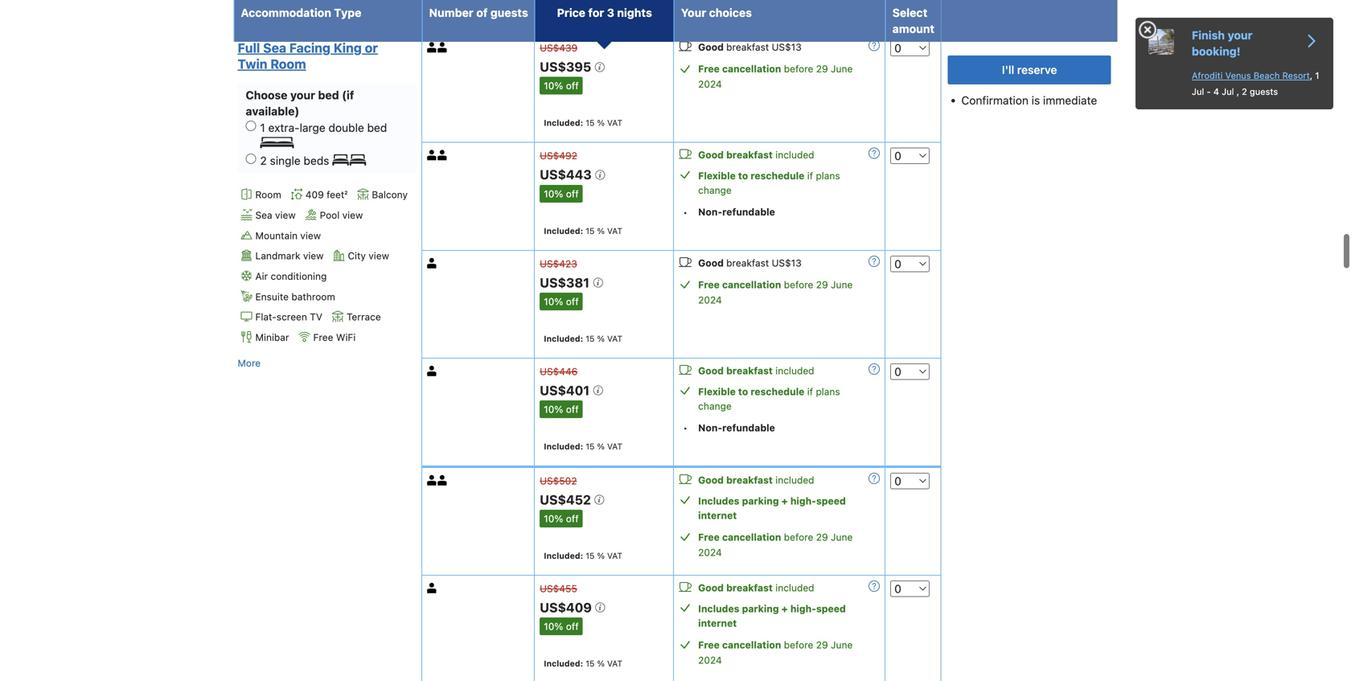Task type: describe. For each thing, give the bounding box(es) containing it.
flexible to reschedule for us$443
[[698, 170, 805, 182]]

3 free cancellation from the top
[[698, 532, 782, 543]]

included: for us$409
[[544, 659, 583, 669]]

2 cancellation from the top
[[722, 279, 782, 290]]

2 before 29 june 2024 from the top
[[698, 63, 853, 90]]

to for us$401
[[738, 386, 748, 397]]

10% for us$381
[[544, 296, 564, 307]]

speed for us$452
[[817, 495, 846, 507]]

if plans change for us$443
[[698, 170, 841, 196]]

good breakfast included for us$452
[[698, 475, 815, 486]]

0 horizontal spatial guests
[[491, 6, 528, 19]]

twin
[[238, 56, 268, 72]]

more link
[[238, 355, 261, 371]]

full sea facing king or twin room link
[[238, 40, 413, 72]]

vat for us$381
[[607, 334, 623, 343]]

if for us$401
[[808, 386, 813, 397]]

flexible for us$401
[[698, 386, 736, 397]]

price for 3 nights
[[557, 6, 652, 19]]

off for us$401
[[566, 404, 579, 415]]

more details on meals and payment options image for us$381
[[869, 256, 880, 267]]

15 for us$409
[[586, 659, 595, 669]]

off for us$452
[[566, 513, 579, 524]]

finish your booking!
[[1192, 29, 1253, 58]]

4 before from the top
[[784, 532, 814, 543]]

confirmation is immediate
[[962, 94, 1098, 107]]

1 us$13 from the top
[[772, 42, 802, 53]]

1 % from the top
[[597, 9, 605, 18]]

available)
[[246, 104, 300, 118]]

included: 15 % vat for us$409
[[544, 659, 623, 669]]

facing
[[290, 40, 331, 56]]

2 occupancy image from the top
[[427, 150, 438, 161]]

1 cancellation from the top
[[722, 63, 782, 75]]

beach
[[1254, 70, 1280, 81]]

if plans change for us$401
[[698, 386, 841, 412]]

3 cancellation from the top
[[722, 532, 782, 543]]

more details on meals and payment options image for us$401
[[869, 364, 880, 375]]

or
[[365, 40, 378, 56]]

+ for us$409
[[782, 603, 788, 615]]

bathroom
[[292, 291, 335, 302]]

included: for us$401
[[544, 442, 583, 451]]

(if
[[342, 89, 354, 102]]

10% off for us$443
[[544, 188, 579, 199]]

us$409
[[540, 600, 595, 616]]

10% off. you're getting a reduced rate because this property is offering a early booker deal.. element for us$409
[[540, 618, 583, 636]]

15 for us$452
[[586, 551, 595, 561]]

2 for 2 guests
[[1242, 86, 1248, 97]]

409
[[306, 189, 324, 200]]

15 for us$381
[[586, 334, 595, 343]]

included: for us$381
[[544, 334, 583, 343]]

non-refundable for us$443
[[698, 207, 775, 218]]

2 us$13 from the top
[[772, 257, 802, 269]]

full
[[238, 40, 260, 56]]

included: 15 % vat for us$452
[[544, 551, 623, 561]]

for
[[588, 6, 604, 19]]

3 june from the top
[[831, 279, 853, 290]]

3 before from the top
[[784, 279, 814, 290]]

price
[[557, 6, 586, 19]]

15 for us$443
[[586, 226, 595, 236]]

us$502
[[540, 475, 577, 487]]

sea view
[[255, 210, 296, 221]]

city view
[[348, 250, 389, 262]]

5 before from the top
[[784, 640, 814, 651]]

included: for us$452
[[544, 551, 583, 561]]

good for us$452
[[698, 475, 724, 486]]

more
[[238, 358, 261, 369]]

4
[[1214, 86, 1220, 97]]

5 before 29 june 2024 from the top
[[698, 640, 853, 666]]

4 2024 from the top
[[698, 547, 722, 558]]

5 29 from the top
[[816, 640, 828, 651]]

1 before from the top
[[784, 0, 814, 1]]

good for us$443
[[698, 149, 724, 161]]

• for us$401
[[683, 423, 688, 434]]

confirmation
[[962, 94, 1029, 107]]

view for pool view
[[342, 210, 363, 221]]

free wifi
[[313, 332, 356, 343]]

plans for us$443
[[816, 170, 841, 182]]

afroditi venus beach resort image
[[1149, 29, 1175, 55]]

4 occupancy image from the top
[[427, 475, 438, 486]]

us$423
[[540, 258, 577, 269]]

10% off. you're getting a reduced rate because this property is offering a early booker deal.. element for us$401
[[540, 401, 583, 418]]

included for us$401
[[776, 365, 815, 376]]

afroditi venus beach resort ,
[[1192, 70, 1316, 81]]

amount
[[893, 22, 935, 35]]

change for us$401
[[698, 401, 732, 412]]

10% off. you're getting a reduced rate because this property is offering a early booker deal.. element for us$395
[[540, 77, 583, 95]]

choose
[[246, 89, 288, 102]]

bed inside choose your bed (if available)
[[318, 89, 339, 102]]

large
[[300, 121, 326, 134]]

1 before 29 june 2024 from the top
[[698, 0, 853, 16]]

non- for us$443
[[698, 207, 723, 218]]

2 before from the top
[[784, 63, 814, 75]]

feet²
[[327, 189, 348, 200]]

4 29 from the top
[[816, 532, 828, 543]]

conditioning
[[271, 271, 327, 282]]

1 vertical spatial sea
[[255, 210, 272, 221]]

4 cancellation from the top
[[722, 640, 782, 651]]

resort
[[1283, 70, 1310, 81]]

1 included: 15 % vat from the top
[[544, 9, 623, 18]]

5 june from the top
[[831, 640, 853, 651]]

parking for us$409
[[742, 603, 779, 615]]

screen
[[277, 312, 307, 323]]

1 vat from the top
[[607, 9, 623, 18]]

pool view
[[320, 210, 363, 221]]

extra-
[[268, 121, 300, 134]]

air conditioning
[[255, 271, 327, 282]]

occupancy image for fourth occupancy icon from the top
[[438, 475, 448, 486]]

included for us$452
[[776, 475, 815, 486]]

included: for us$443
[[544, 226, 583, 236]]

nights
[[617, 6, 652, 19]]

1 jul from the left
[[1192, 86, 1205, 97]]

vat for us$401
[[607, 442, 623, 451]]

• for us$443
[[683, 207, 688, 218]]

included: 15 % vat for us$381
[[544, 334, 623, 343]]

1 free cancellation from the top
[[698, 63, 782, 75]]

4 before 29 june 2024 from the top
[[698, 532, 853, 558]]

2 for 2 single beds
[[260, 154, 267, 167]]

flexible for us$443
[[698, 170, 736, 182]]

us$401
[[540, 383, 593, 398]]

% for us$443
[[597, 226, 605, 236]]

afroditi
[[1192, 70, 1223, 81]]

2 free cancellation from the top
[[698, 279, 782, 290]]

select
[[893, 6, 928, 19]]

tv
[[310, 312, 323, 323]]

1 2024 from the top
[[698, 5, 722, 16]]

landmark view
[[255, 250, 324, 262]]

3 before 29 june 2024 from the top
[[698, 279, 853, 306]]

accommodation
[[241, 6, 331, 19]]

full sea facing king or twin room
[[238, 40, 378, 72]]

i'll reserve button
[[948, 56, 1112, 84]]

10% for us$401
[[544, 404, 564, 415]]

good breakfast included for us$443
[[698, 149, 815, 161]]

included: 15 % vat for us$443
[[544, 226, 623, 236]]

booking!
[[1192, 45, 1241, 58]]

your
[[681, 6, 707, 19]]

1 more details on meals and payment options image from the top
[[869, 40, 880, 51]]

4 june from the top
[[831, 532, 853, 543]]

internet for us$452
[[698, 510, 737, 521]]

good for us$409
[[698, 582, 724, 594]]

your choices
[[681, 6, 752, 19]]

includes for us$409
[[698, 603, 740, 615]]

1 vertical spatial bed
[[367, 121, 387, 134]]

air
[[255, 271, 268, 282]]

good for us$381
[[698, 257, 724, 269]]

immediate
[[1043, 94, 1098, 107]]

included: 15 % vat for us$401
[[544, 442, 623, 451]]

% for us$401
[[597, 442, 605, 451]]

1 june from the top
[[831, 0, 853, 1]]

3
[[607, 6, 615, 19]]

select amount
[[893, 6, 935, 35]]

us$492
[[540, 150, 578, 161]]

off for us$381
[[566, 296, 579, 307]]

included: for us$395
[[544, 118, 583, 128]]

breakfast for us$401
[[727, 365, 773, 376]]

10% for us$395
[[544, 80, 564, 92]]

1 29 from the top
[[816, 0, 828, 1]]

change for us$443
[[698, 185, 732, 196]]

% for us$381
[[597, 334, 605, 343]]

pool
[[320, 210, 340, 221]]

sea inside full sea facing king or twin room
[[263, 40, 286, 56]]

us$439
[[540, 42, 578, 54]]

mountain view
[[255, 230, 321, 241]]

us$446
[[540, 366, 578, 377]]

off for us$409
[[566, 621, 579, 632]]

10% off for us$452
[[544, 513, 579, 524]]

includes parking + high-speed internet for us$452
[[698, 495, 846, 521]]

includes for us$452
[[698, 495, 740, 507]]

us$452
[[540, 492, 594, 508]]



Task type: vqa. For each thing, say whether or not it's contained in the screenshot.
US$99
no



Task type: locate. For each thing, give the bounding box(es) containing it.
5 10% off. you're getting a reduced rate because this property is offering a early booker deal.. element from the top
[[540, 510, 583, 528]]

0 vertical spatial if plans change
[[698, 170, 841, 196]]

3 10% off from the top
[[544, 296, 579, 307]]

0 vertical spatial includes parking + high-speed internet
[[698, 495, 846, 521]]

good breakfast included for us$409
[[698, 582, 815, 594]]

plans for us$401
[[816, 386, 841, 397]]

15 down us$409
[[586, 659, 595, 669]]

bed right double
[[367, 121, 387, 134]]

1 vertical spatial ,
[[1237, 86, 1240, 97]]

0 vertical spatial change
[[698, 185, 732, 196]]

1
[[1316, 70, 1320, 81], [260, 121, 265, 134]]

good breakfast included
[[698, 149, 815, 161], [698, 365, 815, 376], [698, 475, 815, 486], [698, 582, 815, 594]]

4 vat from the top
[[607, 334, 623, 343]]

non- for us$401
[[698, 422, 723, 433]]

0 vertical spatial room
[[271, 56, 306, 72]]

occupancy image
[[438, 42, 448, 53], [438, 150, 448, 161], [427, 258, 438, 269], [438, 475, 448, 486], [427, 583, 438, 594]]

0 vertical spatial reschedule
[[751, 170, 805, 182]]

reschedule for us$401
[[751, 386, 805, 397]]

view down pool on the left of the page
[[300, 230, 321, 241]]

10% down "us$401"
[[544, 404, 564, 415]]

high- for us$452
[[791, 495, 817, 507]]

15 up "us$401"
[[586, 334, 595, 343]]

2 jul from the left
[[1222, 86, 1235, 97]]

1 vertical spatial refundable
[[723, 422, 775, 433]]

ensuite bathroom
[[255, 291, 335, 302]]

10% off. you're getting a reduced rate because this property is offering a early booker deal.. element for us$443
[[540, 185, 583, 203]]

included: up us$492
[[544, 118, 583, 128]]

1 good breakfast us$13 from the top
[[698, 42, 802, 53]]

15 for us$401
[[586, 442, 595, 451]]

flexible to reschedule for us$401
[[698, 386, 805, 397]]

number of guests
[[429, 6, 528, 19]]

1 high- from the top
[[791, 495, 817, 507]]

your up large
[[290, 89, 315, 102]]

6 % from the top
[[597, 551, 605, 561]]

2 included: 15 % vat from the top
[[544, 118, 623, 128]]

0 vertical spatial ,
[[1310, 70, 1313, 81]]

1 vertical spatial speed
[[817, 603, 846, 615]]

included:
[[544, 9, 583, 18], [544, 118, 583, 128], [544, 226, 583, 236], [544, 334, 583, 343], [544, 442, 583, 451], [544, 551, 583, 561], [544, 659, 583, 669]]

accommodation type
[[241, 6, 362, 19]]

landmark
[[255, 250, 300, 262]]

10% down us$395
[[544, 80, 564, 92]]

occupancy image for 3rd occupancy icon from the bottom of the page
[[438, 150, 448, 161]]

0 vertical spatial us$13
[[772, 42, 802, 53]]

1 vertical spatial non-refundable
[[698, 422, 775, 433]]

us$395
[[540, 59, 595, 75]]

0 horizontal spatial bed
[[318, 89, 339, 102]]

4 10% from the top
[[544, 404, 564, 415]]

0 vertical spatial to
[[738, 170, 748, 182]]

1 horizontal spatial guests
[[1250, 86, 1279, 97]]

1 vertical spatial to
[[738, 386, 748, 397]]

1 vertical spatial guests
[[1250, 86, 1279, 97]]

10% off. you're getting a reduced rate because this property is offering a early booker deal.. element down us$452
[[540, 510, 583, 528]]

jul right the 4
[[1222, 86, 1235, 97]]

2 10% off from the top
[[544, 188, 579, 199]]

included
[[776, 149, 815, 161], [776, 365, 815, 376], [776, 475, 815, 486], [776, 582, 815, 594]]

good breakfast us$13
[[698, 42, 802, 53], [698, 257, 802, 269]]

10% off down us$395
[[544, 80, 579, 92]]

1 if plans change from the top
[[698, 170, 841, 196]]

0 vertical spatial plans
[[816, 170, 841, 182]]

king
[[334, 40, 362, 56]]

10% off. you're getting a reduced rate because this property is offering a early booker deal.. element for us$452
[[540, 510, 583, 528]]

0 vertical spatial good breakfast us$13
[[698, 42, 802, 53]]

10% off down "us$401"
[[544, 404, 579, 415]]

10% off down us$381
[[544, 296, 579, 307]]

before 29 june 2024
[[698, 0, 853, 16], [698, 63, 853, 90], [698, 279, 853, 306], [698, 532, 853, 558], [698, 640, 853, 666]]

5 more details on meals and payment options image from the top
[[869, 473, 880, 484]]

4 free cancellation from the top
[[698, 640, 782, 651]]

type
[[334, 6, 362, 19]]

10% off. you're getting a reduced rate because this property is offering a early booker deal.. element down us$381
[[540, 293, 583, 310]]

change
[[698, 185, 732, 196], [698, 401, 732, 412]]

0 vertical spatial flexible
[[698, 170, 736, 182]]

more details on meals and payment options image for us$409
[[869, 581, 880, 592]]

2024
[[698, 5, 722, 16], [698, 79, 722, 90], [698, 294, 722, 306], [698, 547, 722, 558], [698, 655, 722, 666]]

breakfast for us$381
[[727, 257, 769, 269]]

2 refundable from the top
[[723, 422, 775, 433]]

2 speed from the top
[[817, 603, 846, 615]]

1 down available)
[[260, 121, 265, 134]]

1 vertical spatial if plans change
[[698, 386, 841, 412]]

of
[[477, 6, 488, 19]]

view for sea view
[[275, 210, 296, 221]]

mountain
[[255, 230, 298, 241]]

2 down venus
[[1242, 86, 1248, 97]]

1 internet from the top
[[698, 510, 737, 521]]

1 inside 1 jul - 4 jul  ,
[[1316, 70, 1320, 81]]

1 horizontal spatial bed
[[367, 121, 387, 134]]

1 reschedule from the top
[[751, 170, 805, 182]]

view right pool on the left of the page
[[342, 210, 363, 221]]

breakfast for us$452
[[727, 475, 773, 486]]

0 vertical spatial •
[[683, 207, 688, 218]]

2 if from the top
[[808, 386, 813, 397]]

off down "us$401"
[[566, 404, 579, 415]]

4 15 from the top
[[586, 334, 595, 343]]

7 vat from the top
[[607, 659, 623, 669]]

0 vertical spatial your
[[1228, 29, 1253, 42]]

occupancy image
[[427, 42, 438, 53], [427, 150, 438, 161], [427, 366, 438, 376], [427, 475, 438, 486]]

1 jul - 4 jul  ,
[[1192, 70, 1320, 97]]

occupancy image for fourth occupancy icon from the bottom of the page
[[438, 42, 448, 53]]

1 vertical spatial your
[[290, 89, 315, 102]]

1 vertical spatial 2
[[260, 154, 267, 167]]

good
[[698, 42, 724, 53], [698, 149, 724, 161], [698, 257, 724, 269], [698, 365, 724, 376], [698, 475, 724, 486], [698, 582, 724, 594]]

included: 15 % vat up the us$446
[[544, 334, 623, 343]]

409 feet²
[[306, 189, 348, 200]]

speed for us$409
[[817, 603, 846, 615]]

1 off from the top
[[566, 80, 579, 92]]

3 % from the top
[[597, 226, 605, 236]]

us$443
[[540, 167, 595, 183]]

1 vertical spatial good breakfast us$13
[[698, 257, 802, 269]]

2 good breakfast included from the top
[[698, 365, 815, 376]]

2 + from the top
[[782, 603, 788, 615]]

good breakfast us$13 for more details on meals and payment options "icon" corresponding to us$381
[[698, 257, 802, 269]]

4 good from the top
[[698, 365, 724, 376]]

1 change from the top
[[698, 185, 732, 196]]

good breakfast included for us$401
[[698, 365, 815, 376]]

your up booking!
[[1228, 29, 1253, 42]]

10% down us$381
[[544, 296, 564, 307]]

1 vertical spatial includes
[[698, 603, 740, 615]]

10% off down us$409
[[544, 621, 579, 632]]

, down venus
[[1237, 86, 1240, 97]]

1 vertical spatial high-
[[791, 603, 817, 615]]

off down us$409
[[566, 621, 579, 632]]

10% off. you're getting a reduced rate because this property is offering a early booker deal.. element down "us$401"
[[540, 401, 583, 418]]

balcony
[[372, 189, 408, 200]]

0 vertical spatial high-
[[791, 495, 817, 507]]

more details on meals and payment options image
[[869, 40, 880, 51], [869, 148, 880, 159], [869, 256, 880, 267], [869, 364, 880, 375], [869, 473, 880, 484], [869, 581, 880, 592]]

1 included from the top
[[776, 149, 815, 161]]

off
[[566, 80, 579, 92], [566, 188, 579, 199], [566, 296, 579, 307], [566, 404, 579, 415], [566, 513, 579, 524], [566, 621, 579, 632]]

1 vertical spatial •
[[683, 423, 688, 434]]

number
[[429, 6, 474, 19]]

city
[[348, 250, 366, 262]]

2 10% off. you're getting a reduced rate because this property is offering a early booker deal.. element from the top
[[540, 185, 583, 203]]

off down us$443
[[566, 188, 579, 199]]

finish
[[1192, 29, 1225, 42]]

1 good from the top
[[698, 42, 724, 53]]

1 vertical spatial internet
[[698, 618, 737, 629]]

1 horizontal spatial your
[[1228, 29, 1253, 42]]

refundable for us$443
[[723, 207, 775, 218]]

1 vertical spatial +
[[782, 603, 788, 615]]

sea right full
[[263, 40, 286, 56]]

includes parking + high-speed internet for us$409
[[698, 603, 846, 629]]

0 vertical spatial non-refundable
[[698, 207, 775, 218]]

0 vertical spatial speed
[[817, 495, 846, 507]]

1 vertical spatial us$13
[[772, 257, 802, 269]]

1 10% off from the top
[[544, 80, 579, 92]]

3 good from the top
[[698, 257, 724, 269]]

included: 15 % vat up us$502
[[544, 442, 623, 451]]

10% off down us$443
[[544, 188, 579, 199]]

4 off from the top
[[566, 404, 579, 415]]

reschedule for us$443
[[751, 170, 805, 182]]

5 % from the top
[[597, 442, 605, 451]]

1 horizontal spatial 1
[[1316, 70, 1320, 81]]

0 horizontal spatial jul
[[1192, 86, 1205, 97]]

1 10% from the top
[[544, 80, 564, 92]]

3 off from the top
[[566, 296, 579, 307]]

1 right the resort
[[1316, 70, 1320, 81]]

beds
[[304, 154, 329, 167]]

2 • from the top
[[683, 423, 688, 434]]

0 vertical spatial +
[[782, 495, 788, 507]]

1 + from the top
[[782, 495, 788, 507]]

1 horizontal spatial jul
[[1222, 86, 1235, 97]]

off for us$395
[[566, 80, 579, 92]]

free cancellation
[[698, 63, 782, 75], [698, 279, 782, 290], [698, 532, 782, 543], [698, 640, 782, 651]]

good breakfast us$13 for 1st more details on meals and payment options "icon" from the top
[[698, 42, 802, 53]]

10%
[[544, 80, 564, 92], [544, 188, 564, 199], [544, 296, 564, 307], [544, 404, 564, 415], [544, 513, 564, 524], [544, 621, 564, 632]]

10% off. you're getting a reduced rate because this property is offering a early booker deal.. element for us$381
[[540, 293, 583, 310]]

15 for us$395
[[586, 118, 595, 128]]

2
[[1242, 86, 1248, 97], [260, 154, 267, 167]]

15 up us$452
[[586, 442, 595, 451]]

guests
[[491, 6, 528, 19], [1250, 86, 1279, 97]]

7 % from the top
[[597, 659, 605, 669]]

0 vertical spatial flexible to reschedule
[[698, 170, 805, 182]]

included for us$443
[[776, 149, 815, 161]]

single
[[270, 154, 301, 167]]

i'll reserve
[[1002, 63, 1057, 76]]

1 for 1 extra-large double bed
[[260, 121, 265, 134]]

0 vertical spatial sea
[[263, 40, 286, 56]]

high- for us$409
[[791, 603, 817, 615]]

included: 15 % vat up us$455
[[544, 551, 623, 561]]

0 horizontal spatial ,
[[1237, 86, 1240, 97]]

2 june from the top
[[831, 63, 853, 75]]

None radio
[[246, 121, 256, 131], [246, 154, 256, 164], [246, 121, 256, 131], [246, 154, 256, 164]]

6 more details on meals and payment options image from the top
[[869, 581, 880, 592]]

1 extra-large double bed
[[260, 121, 387, 134]]

10% off. you're getting a reduced rate because this property is offering a early booker deal.. element down us$443
[[540, 185, 583, 203]]

2 2024 from the top
[[698, 79, 722, 90]]

if
[[808, 170, 813, 182], [808, 386, 813, 397]]

venus
[[1226, 70, 1252, 81]]

2 left single
[[260, 154, 267, 167]]

0 horizontal spatial 1
[[260, 121, 265, 134]]

vat for us$452
[[607, 551, 623, 561]]

jul left -
[[1192, 86, 1205, 97]]

flexible to reschedule
[[698, 170, 805, 182], [698, 386, 805, 397]]

4 included: from the top
[[544, 334, 583, 343]]

included: 15 % vat for us$395
[[544, 118, 623, 128]]

% for us$452
[[597, 551, 605, 561]]

more details on meals and payment options image for us$452
[[869, 473, 880, 484]]

1 vertical spatial non-
[[698, 422, 723, 433]]

2 15 from the top
[[586, 118, 595, 128]]

1 vertical spatial plans
[[816, 386, 841, 397]]

included: 15 % vat down us$409
[[544, 659, 623, 669]]

included: up us$455
[[544, 551, 583, 561]]

included: 15 % vat
[[544, 9, 623, 18], [544, 118, 623, 128], [544, 226, 623, 236], [544, 334, 623, 343], [544, 442, 623, 451], [544, 551, 623, 561], [544, 659, 623, 669]]

10% off. you're getting a reduced rate because this property is offering a early booker deal.. element
[[540, 77, 583, 95], [540, 185, 583, 203], [540, 293, 583, 310], [540, 401, 583, 418], [540, 510, 583, 528], [540, 618, 583, 636]]

1 flexible from the top
[[698, 170, 736, 182]]

4 10% off. you're getting a reduced rate because this property is offering a early booker deal.. element from the top
[[540, 401, 583, 418]]

reschedule
[[751, 170, 805, 182], [751, 386, 805, 397]]

plans
[[816, 170, 841, 182], [816, 386, 841, 397]]

included: up 'us$423'
[[544, 226, 583, 236]]

5 15 from the top
[[586, 442, 595, 451]]

1 vertical spatial includes parking + high-speed internet
[[698, 603, 846, 629]]

3 29 from the top
[[816, 279, 828, 290]]

6 good from the top
[[698, 582, 724, 594]]

if for us$443
[[808, 170, 813, 182]]

view
[[275, 210, 296, 221], [342, 210, 363, 221], [300, 230, 321, 241], [303, 250, 324, 262], [369, 250, 389, 262]]

15 up us$381
[[586, 226, 595, 236]]

3 more details on meals and payment options image from the top
[[869, 256, 880, 267]]

view right city
[[369, 250, 389, 262]]

2 guests
[[1242, 86, 1279, 97]]

includes
[[698, 495, 740, 507], [698, 603, 740, 615]]

included: 15 % vat up us$492
[[544, 118, 623, 128]]

guests right of on the top of the page
[[491, 6, 528, 19]]

sea up the mountain
[[255, 210, 272, 221]]

ensuite
[[255, 291, 289, 302]]

to for us$443
[[738, 170, 748, 182]]

choose your bed (if available)
[[246, 89, 354, 118]]

guests down beach
[[1250, 86, 1279, 97]]

0 vertical spatial refundable
[[723, 207, 775, 218]]

4 included from the top
[[776, 582, 815, 594]]

us$13
[[772, 42, 802, 53], [772, 257, 802, 269]]

flat-screen tv
[[255, 312, 323, 323]]

0 vertical spatial 2
[[1242, 86, 1248, 97]]

5 good from the top
[[698, 475, 724, 486]]

1 vertical spatial 1
[[260, 121, 265, 134]]

10% for us$409
[[544, 621, 564, 632]]

to
[[738, 170, 748, 182], [738, 386, 748, 397]]

10% down us$452
[[544, 513, 564, 524]]

off down us$395
[[566, 80, 579, 92]]

, right beach
[[1310, 70, 1313, 81]]

% for us$409
[[597, 659, 605, 669]]

off for us$443
[[566, 188, 579, 199]]

1 for 1 jul - 4 jul  ,
[[1316, 70, 1320, 81]]

2 flexible to reschedule from the top
[[698, 386, 805, 397]]

2 29 from the top
[[816, 63, 828, 75]]

1 non- from the top
[[698, 207, 723, 218]]

0 vertical spatial 1
[[1316, 70, 1320, 81]]

view for city view
[[369, 250, 389, 262]]

0 vertical spatial non-
[[698, 207, 723, 218]]

included: 15 % vat up 'us$423'
[[544, 226, 623, 236]]

1 refundable from the top
[[723, 207, 775, 218]]

1 vertical spatial reschedule
[[751, 386, 805, 397]]

0 vertical spatial internet
[[698, 510, 737, 521]]

3 occupancy image from the top
[[427, 366, 438, 376]]

cancellation
[[722, 63, 782, 75], [722, 279, 782, 290], [722, 532, 782, 543], [722, 640, 782, 651]]

off down us$381
[[566, 296, 579, 307]]

internet
[[698, 510, 737, 521], [698, 618, 737, 629]]

4 breakfast from the top
[[727, 365, 773, 376]]

5 vat from the top
[[607, 442, 623, 451]]

more details on meals and payment options image for us$443
[[869, 148, 880, 159]]

internet for us$409
[[698, 618, 737, 629]]

10% for us$452
[[544, 513, 564, 524]]

2 reschedule from the top
[[751, 386, 805, 397]]

your inside choose your bed (if available)
[[290, 89, 315, 102]]

room inside full sea facing king or twin room
[[271, 56, 306, 72]]

10% down us$409
[[544, 621, 564, 632]]

included: up us$502
[[544, 442, 583, 451]]

10% off for us$381
[[544, 296, 579, 307]]

us$455
[[540, 583, 577, 594]]

wifi
[[336, 332, 356, 343]]

view for mountain view
[[300, 230, 321, 241]]

1 horizontal spatial ,
[[1310, 70, 1313, 81]]

2 includes parking + high-speed internet from the top
[[698, 603, 846, 629]]

10% off. you're getting a reduced rate because this property is offering a early booker deal.. element down us$409
[[540, 618, 583, 636]]

1 vertical spatial flexible to reschedule
[[698, 386, 805, 397]]

vat for us$443
[[607, 226, 623, 236]]

, inside 1 jul - 4 jul  ,
[[1237, 86, 1240, 97]]

june
[[831, 0, 853, 1], [831, 63, 853, 75], [831, 279, 853, 290], [831, 532, 853, 543], [831, 640, 853, 651]]

2 high- from the top
[[791, 603, 817, 615]]

1 non-refundable from the top
[[698, 207, 775, 218]]

included for us$409
[[776, 582, 815, 594]]

1 vertical spatial change
[[698, 401, 732, 412]]

minibar
[[255, 332, 289, 343]]

1 flexible to reschedule from the top
[[698, 170, 805, 182]]

0 vertical spatial parking
[[742, 495, 779, 507]]

10% off for us$395
[[544, 80, 579, 92]]

6 breakfast from the top
[[727, 582, 773, 594]]

terrace
[[347, 312, 381, 323]]

1 breakfast from the top
[[727, 42, 769, 53]]

1 vertical spatial if
[[808, 386, 813, 397]]

2 single beds
[[260, 154, 332, 167]]

view up conditioning
[[303, 250, 324, 262]]

1 occupancy image from the top
[[427, 42, 438, 53]]

10% off. you're getting a reduced rate because this property is offering a early booker deal.. element down us$395
[[540, 77, 583, 95]]

1 included: from the top
[[544, 9, 583, 18]]

us$381
[[540, 275, 593, 290]]

includes parking + high-speed internet
[[698, 495, 846, 521], [698, 603, 846, 629]]

4 more details on meals and payment options image from the top
[[869, 364, 880, 375]]

included: left for
[[544, 9, 583, 18]]

included: up the us$446
[[544, 334, 583, 343]]

parking
[[742, 495, 779, 507], [742, 603, 779, 615]]

10% down us$443
[[544, 188, 564, 199]]

15 up us$443
[[586, 118, 595, 128]]

choices
[[709, 6, 752, 19]]

1 vertical spatial room
[[255, 189, 281, 200]]

view for landmark view
[[303, 250, 324, 262]]

5 included: from the top
[[544, 442, 583, 451]]

included: 15 % vat up us$439
[[544, 9, 623, 18]]

0 vertical spatial if
[[808, 170, 813, 182]]

flat-
[[255, 312, 277, 323]]

0 vertical spatial includes
[[698, 495, 740, 507]]

0 vertical spatial bed
[[318, 89, 339, 102]]

off down us$452
[[566, 513, 579, 524]]

1 15 from the top
[[586, 9, 595, 18]]

flexible
[[698, 170, 736, 182], [698, 386, 736, 397]]

3 10% off. you're getting a reduced rate because this property is offering a early booker deal.. element from the top
[[540, 293, 583, 310]]

is
[[1032, 94, 1040, 107]]

10% off down us$452
[[544, 513, 579, 524]]

2 change from the top
[[698, 401, 732, 412]]

2 flexible from the top
[[698, 386, 736, 397]]

4 included: 15 % vat from the top
[[544, 334, 623, 343]]

included: down us$409
[[544, 659, 583, 669]]

your for booking!
[[1228, 29, 1253, 42]]

1 includes from the top
[[698, 495, 740, 507]]

0 horizontal spatial 2
[[260, 154, 267, 167]]

bed
[[318, 89, 339, 102], [367, 121, 387, 134]]

10% off for us$401
[[544, 404, 579, 415]]

2 parking from the top
[[742, 603, 779, 615]]

bed left (if
[[318, 89, 339, 102]]

1 vertical spatial flexible
[[698, 386, 736, 397]]

refundable for us$401
[[723, 422, 775, 433]]

view up mountain view
[[275, 210, 296, 221]]

0 vertical spatial guests
[[491, 6, 528, 19]]

-
[[1207, 86, 1211, 97]]

0 horizontal spatial your
[[290, 89, 315, 102]]

1 vertical spatial parking
[[742, 603, 779, 615]]

your
[[1228, 29, 1253, 42], [290, 89, 315, 102]]

good for us$401
[[698, 365, 724, 376]]

6 10% from the top
[[544, 621, 564, 632]]

parking for us$452
[[742, 495, 779, 507]]

2 if plans change from the top
[[698, 386, 841, 412]]

3 included from the top
[[776, 475, 815, 486]]

1 horizontal spatial 2
[[1242, 86, 1248, 97]]

vat for us$409
[[607, 659, 623, 669]]

15 right the price
[[586, 9, 595, 18]]

5 2024 from the top
[[698, 655, 722, 666]]

5 included: 15 % vat from the top
[[544, 442, 623, 451]]

15 up us$409
[[586, 551, 595, 561]]

2 non-refundable from the top
[[698, 422, 775, 433]]

room up the "sea view"
[[255, 189, 281, 200]]

3 2024 from the top
[[698, 294, 722, 306]]

2 to from the top
[[738, 386, 748, 397]]

room down facing
[[271, 56, 306, 72]]

2 plans from the top
[[816, 386, 841, 397]]

double
[[329, 121, 364, 134]]

1 includes parking + high-speed internet from the top
[[698, 495, 846, 521]]

your inside finish your booking!
[[1228, 29, 1253, 42]]



